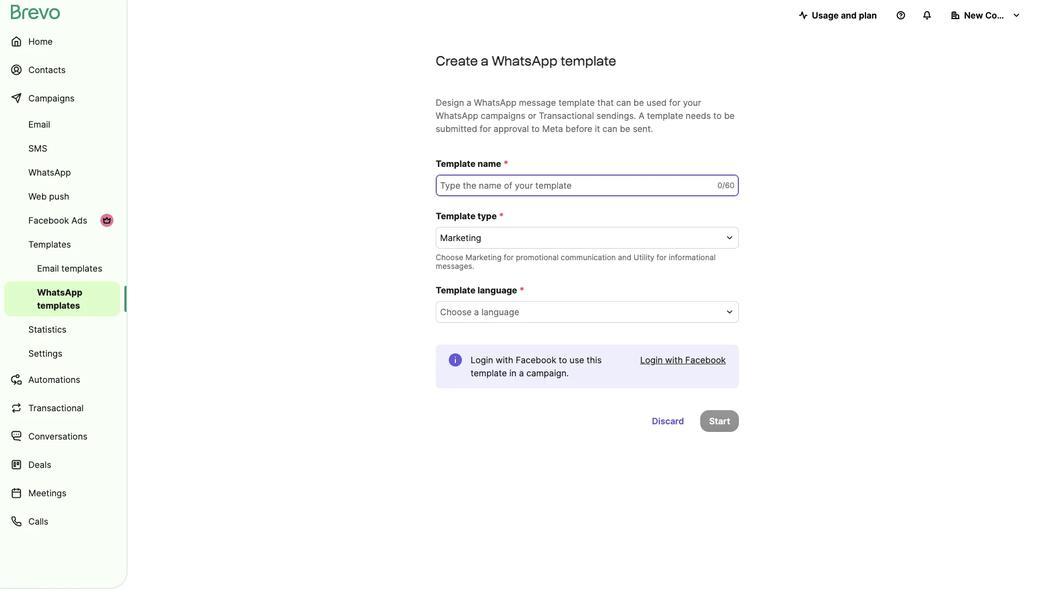 Task type: vqa. For each thing, say whether or not it's contained in the screenshot.
the rightmost transactional
yes



Task type: describe. For each thing, give the bounding box(es) containing it.
choose a language button
[[436, 301, 739, 323]]

email templates
[[37, 263, 102, 274]]

a inside login with facebook to use this template in a campaign.
[[519, 368, 524, 379]]

meta
[[542, 123, 563, 134]]

for right utility
[[657, 253, 667, 262]]

your
[[683, 97, 702, 108]]

whatsapp up message at top
[[492, 53, 558, 69]]

campaign.
[[527, 368, 569, 379]]

it
[[595, 123, 600, 134]]

sms link
[[4, 137, 120, 159]]

sendings.
[[597, 110, 636, 121]]

new company button
[[943, 4, 1030, 26]]

whatsapp down the email templates link
[[37, 287, 82, 298]]

name
[[478, 158, 502, 169]]

discard button
[[644, 410, 693, 432]]

marketing inside popup button
[[440, 232, 482, 243]]

template up before
[[559, 97, 595, 108]]

web push link
[[4, 186, 120, 207]]

for down campaigns
[[480, 123, 491, 134]]

0 vertical spatial to
[[714, 110, 722, 121]]

contacts
[[28, 64, 66, 75]]

contacts link
[[4, 57, 120, 83]]

template for template language
[[436, 285, 476, 296]]

meetings link
[[4, 480, 120, 506]]

use
[[570, 355, 585, 366]]

transactional link
[[4, 395, 120, 421]]

design
[[436, 97, 464, 108]]

used
[[647, 97, 667, 108]]

marketing button
[[436, 227, 739, 249]]

template inside login with facebook to use this template in a campaign.
[[471, 368, 507, 379]]

with for login with facebook to use this template in a campaign.
[[496, 355, 514, 366]]

create a whatsapp template
[[436, 53, 617, 69]]

start
[[710, 416, 731, 427]]

facebook for login with facebook
[[686, 355, 726, 366]]

email for email
[[28, 119, 50, 130]]

messages.
[[436, 261, 475, 271]]

new company
[[965, 10, 1026, 21]]

template type *
[[436, 211, 504, 222]]

approval
[[494, 123, 529, 134]]

login with facebook to use this template in a campaign.
[[471, 355, 602, 379]]

template language *
[[436, 285, 525, 296]]

templates
[[28, 239, 71, 250]]

0
[[718, 181, 723, 190]]

Type the name of your template text field
[[436, 175, 739, 196]]

choose marketing for promotional communication and utility for informational messages.
[[436, 253, 716, 271]]

template for template name
[[436, 158, 476, 169]]

start button
[[701, 410, 739, 432]]

login with facebook link
[[641, 354, 726, 367]]

statistics link
[[4, 319, 120, 340]]

whatsapp templates link
[[4, 282, 120, 316]]

this
[[587, 355, 602, 366]]

meetings
[[28, 488, 67, 499]]

alert containing login with facebook to use this template in a campaign.
[[436, 345, 739, 388]]

* for template type *
[[499, 211, 504, 222]]

calls
[[28, 516, 48, 527]]

whatsapp inside 'link'
[[28, 167, 71, 178]]

conversations link
[[4, 423, 120, 450]]

templates link
[[4, 234, 120, 255]]

design a whatsapp message template that can be used for your whatsapp campaigns or transactional sendings. a template needs to be submitted for approval to meta before it can be sent.
[[436, 97, 735, 134]]

* for template name *
[[504, 158, 509, 169]]

automations
[[28, 374, 80, 385]]

facebook ads
[[28, 215, 87, 226]]

web push
[[28, 191, 69, 202]]

sms
[[28, 143, 47, 154]]

statistics
[[28, 324, 67, 335]]

conversations
[[28, 431, 88, 442]]

whatsapp link
[[4, 162, 120, 183]]

choose for choose marketing for promotional communication and utility for informational messages.
[[436, 253, 464, 262]]

web
[[28, 191, 47, 202]]

deals
[[28, 459, 51, 470]]

push
[[49, 191, 69, 202]]

before
[[566, 123, 593, 134]]

facebook inside the 'facebook ads' link
[[28, 215, 69, 226]]

template up "that"
[[561, 53, 617, 69]]

needs
[[686, 110, 711, 121]]

/
[[723, 181, 725, 190]]

1 horizontal spatial be
[[634, 97, 644, 108]]

deals link
[[4, 452, 120, 478]]

for left promotional
[[504, 253, 514, 262]]

login with facebook
[[641, 355, 726, 366]]

new
[[965, 10, 984, 21]]

create
[[436, 53, 478, 69]]

choose for choose a language
[[440, 307, 472, 318]]



Task type: locate. For each thing, give the bounding box(es) containing it.
for left your
[[669, 97, 681, 108]]

1 vertical spatial can
[[603, 123, 618, 134]]

2 vertical spatial to
[[559, 355, 567, 366]]

email inside "link"
[[28, 119, 50, 130]]

and
[[841, 10, 857, 21], [618, 253, 632, 262]]

0 vertical spatial templates
[[61, 263, 102, 274]]

0 vertical spatial be
[[634, 97, 644, 108]]

2 template from the top
[[436, 211, 476, 222]]

company
[[986, 10, 1026, 21]]

templates for whatsapp templates
[[37, 300, 80, 311]]

discard
[[652, 416, 684, 427]]

templates
[[61, 263, 102, 274], [37, 300, 80, 311]]

campaigns link
[[4, 85, 120, 111]]

1 vertical spatial language
[[482, 307, 520, 318]]

template down used
[[647, 110, 684, 121]]

whatsapp
[[492, 53, 558, 69], [474, 97, 517, 108], [436, 110, 479, 121], [28, 167, 71, 178], [37, 287, 82, 298]]

that
[[598, 97, 614, 108]]

* for template language *
[[520, 285, 525, 296]]

template
[[561, 53, 617, 69], [559, 97, 595, 108], [647, 110, 684, 121], [471, 368, 507, 379]]

0 vertical spatial template
[[436, 158, 476, 169]]

facebook inside login with facebook to use this template in a campaign.
[[516, 355, 557, 366]]

1 horizontal spatial facebook
[[516, 355, 557, 366]]

home link
[[4, 28, 120, 55]]

a right 'create'
[[481, 53, 489, 69]]

0 vertical spatial and
[[841, 10, 857, 21]]

choose a language
[[440, 307, 520, 318]]

facebook inside login with facebook link
[[686, 355, 726, 366]]

be up a
[[634, 97, 644, 108]]

and left the plan at top
[[841, 10, 857, 21]]

choose up template language *
[[436, 253, 464, 262]]

alert
[[436, 345, 739, 388]]

whatsapp up submitted
[[436, 110, 479, 121]]

facebook ads link
[[4, 210, 120, 231]]

0 horizontal spatial transactional
[[28, 403, 84, 414]]

in
[[510, 368, 517, 379]]

0 horizontal spatial with
[[496, 355, 514, 366]]

sent.
[[633, 123, 654, 134]]

0 vertical spatial email
[[28, 119, 50, 130]]

0 horizontal spatial be
[[620, 123, 631, 134]]

choose
[[436, 253, 464, 262], [440, 307, 472, 318]]

a inside popup button
[[474, 307, 479, 318]]

2 vertical spatial template
[[436, 285, 476, 296]]

1 login from the left
[[471, 355, 494, 366]]

1 vertical spatial template
[[436, 211, 476, 222]]

can
[[617, 97, 631, 108], [603, 123, 618, 134]]

0 horizontal spatial to
[[532, 123, 540, 134]]

1 vertical spatial marketing
[[466, 253, 502, 262]]

marketing down template type *
[[440, 232, 482, 243]]

automations link
[[4, 367, 120, 393]]

0 horizontal spatial facebook
[[28, 215, 69, 226]]

60
[[725, 181, 735, 190]]

with for login with facebook
[[666, 355, 683, 366]]

campaigns
[[481, 110, 526, 121]]

whatsapp up campaigns
[[474, 97, 517, 108]]

1 horizontal spatial with
[[666, 355, 683, 366]]

be down the sendings.
[[620, 123, 631, 134]]

1 vertical spatial be
[[725, 110, 735, 121]]

home
[[28, 36, 53, 47]]

1 vertical spatial choose
[[440, 307, 472, 318]]

ads
[[71, 215, 87, 226]]

marketing inside choose marketing for promotional communication and utility for informational messages.
[[466, 253, 502, 262]]

informational
[[669, 253, 716, 262]]

transactional down the automations
[[28, 403, 84, 414]]

type
[[478, 211, 497, 222]]

language
[[478, 285, 517, 296], [482, 307, 520, 318]]

2 vertical spatial *
[[520, 285, 525, 296]]

0 / 60
[[718, 181, 735, 190]]

1 vertical spatial and
[[618, 253, 632, 262]]

usage and plan
[[812, 10, 877, 21]]

left___rvooi image
[[103, 216, 111, 225]]

1 horizontal spatial to
[[559, 355, 567, 366]]

or
[[528, 110, 537, 121]]

a right in in the left of the page
[[519, 368, 524, 379]]

template
[[436, 158, 476, 169], [436, 211, 476, 222], [436, 285, 476, 296]]

whatsapp up "web push"
[[28, 167, 71, 178]]

choose inside choose marketing for promotional communication and utility for informational messages.
[[436, 253, 464, 262]]

* down promotional
[[520, 285, 525, 296]]

promotional
[[516, 253, 559, 262]]

a
[[639, 110, 645, 121]]

email for email templates
[[37, 263, 59, 274]]

to right needs
[[714, 110, 722, 121]]

campaigns
[[28, 93, 75, 104]]

email down the templates
[[37, 263, 59, 274]]

choose down template language *
[[440, 307, 472, 318]]

and inside button
[[841, 10, 857, 21]]

transactional up before
[[539, 110, 594, 121]]

template left in in the left of the page
[[471, 368, 507, 379]]

settings link
[[4, 343, 120, 364]]

1 with from the left
[[496, 355, 514, 366]]

2 horizontal spatial to
[[714, 110, 722, 121]]

0 horizontal spatial and
[[618, 253, 632, 262]]

usage and plan button
[[790, 4, 886, 26]]

1 template from the top
[[436, 158, 476, 169]]

a down template language *
[[474, 307, 479, 318]]

0 vertical spatial choose
[[436, 253, 464, 262]]

facebook for login with facebook to use this template in a campaign.
[[516, 355, 557, 366]]

2 horizontal spatial facebook
[[686, 355, 726, 366]]

language up choose a language
[[478, 285, 517, 296]]

template left name
[[436, 158, 476, 169]]

3 template from the top
[[436, 285, 476, 296]]

2 with from the left
[[666, 355, 683, 366]]

to left use
[[559, 355, 567, 366]]

templates up statistics link at the left of page
[[37, 300, 80, 311]]

none field inside choose a language popup button
[[440, 306, 722, 319]]

1 vertical spatial templates
[[37, 300, 80, 311]]

language down template language *
[[482, 307, 520, 318]]

to down 'or'
[[532, 123, 540, 134]]

1 horizontal spatial and
[[841, 10, 857, 21]]

2 vertical spatial be
[[620, 123, 631, 134]]

0 vertical spatial *
[[504, 158, 509, 169]]

* right type
[[499, 211, 504, 222]]

a for design
[[467, 97, 472, 108]]

0 horizontal spatial login
[[471, 355, 494, 366]]

marketing up template language *
[[466, 253, 502, 262]]

template down messages.
[[436, 285, 476, 296]]

utility
[[634, 253, 655, 262]]

be right needs
[[725, 110, 735, 121]]

0 vertical spatial marketing
[[440, 232, 482, 243]]

be
[[634, 97, 644, 108], [725, 110, 735, 121], [620, 123, 631, 134]]

transactional
[[539, 110, 594, 121], [28, 403, 84, 414]]

calls link
[[4, 509, 120, 535]]

language inside popup button
[[482, 307, 520, 318]]

submitted
[[436, 123, 477, 134]]

a inside design a whatsapp message template that can be used for your whatsapp campaigns or transactional sendings. a template needs to be submitted for approval to meta before it can be sent.
[[467, 97, 472, 108]]

a
[[481, 53, 489, 69], [467, 97, 472, 108], [474, 307, 479, 318], [519, 368, 524, 379]]

with
[[496, 355, 514, 366], [666, 355, 683, 366]]

* right name
[[504, 158, 509, 169]]

0 vertical spatial transactional
[[539, 110, 594, 121]]

templates down templates link
[[61, 263, 102, 274]]

can right "it"
[[603, 123, 618, 134]]

a for choose
[[474, 307, 479, 318]]

1 vertical spatial email
[[37, 263, 59, 274]]

email link
[[4, 113, 120, 135]]

template name *
[[436, 158, 509, 169]]

choose inside popup button
[[440, 307, 472, 318]]

1 vertical spatial *
[[499, 211, 504, 222]]

login for login with facebook
[[641, 355, 663, 366]]

0 vertical spatial can
[[617, 97, 631, 108]]

transactional inside design a whatsapp message template that can be used for your whatsapp campaigns or transactional sendings. a template needs to be submitted for approval to meta before it can be sent.
[[539, 110, 594, 121]]

with inside login with facebook to use this template in a campaign.
[[496, 355, 514, 366]]

1 horizontal spatial transactional
[[539, 110, 594, 121]]

templates inside whatsapp templates
[[37, 300, 80, 311]]

*
[[504, 158, 509, 169], [499, 211, 504, 222], [520, 285, 525, 296]]

and left utility
[[618, 253, 632, 262]]

communication
[[561, 253, 616, 262]]

marketing
[[440, 232, 482, 243], [466, 253, 502, 262]]

whatsapp templates
[[37, 287, 82, 311]]

templates for email templates
[[61, 263, 102, 274]]

2 login from the left
[[641, 355, 663, 366]]

to
[[714, 110, 722, 121], [532, 123, 540, 134], [559, 355, 567, 366]]

template left type
[[436, 211, 476, 222]]

None field
[[440, 306, 722, 319]]

login inside login with facebook to use this template in a campaign.
[[471, 355, 494, 366]]

1 vertical spatial transactional
[[28, 403, 84, 414]]

2 horizontal spatial be
[[725, 110, 735, 121]]

can up the sendings.
[[617, 97, 631, 108]]

login for login with facebook to use this template in a campaign.
[[471, 355, 494, 366]]

template for template type
[[436, 211, 476, 222]]

a for create
[[481, 53, 489, 69]]

1 vertical spatial to
[[532, 123, 540, 134]]

a right design
[[467, 97, 472, 108]]

message
[[519, 97, 556, 108]]

plan
[[859, 10, 877, 21]]

and inside choose marketing for promotional communication and utility for informational messages.
[[618, 253, 632, 262]]

usage
[[812, 10, 839, 21]]

to inside login with facebook to use this template in a campaign.
[[559, 355, 567, 366]]

email templates link
[[4, 258, 120, 279]]

settings
[[28, 348, 62, 359]]

1 horizontal spatial login
[[641, 355, 663, 366]]

for
[[669, 97, 681, 108], [480, 123, 491, 134], [504, 253, 514, 262], [657, 253, 667, 262]]

0 vertical spatial language
[[478, 285, 517, 296]]

email up sms
[[28, 119, 50, 130]]



